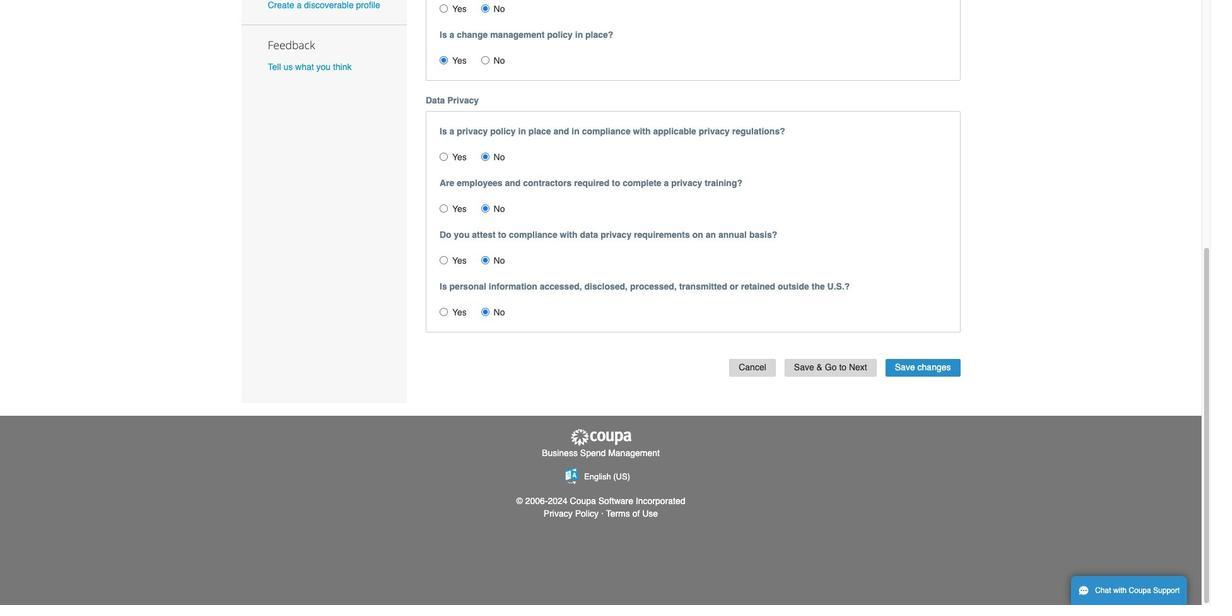 Task type: vqa. For each thing, say whether or not it's contained in the screenshot.
text field
no



Task type: locate. For each thing, give the bounding box(es) containing it.
None radio
[[440, 56, 448, 64], [481, 153, 490, 161], [440, 204, 448, 212], [440, 256, 448, 264], [481, 308, 490, 316], [440, 56, 448, 64], [481, 153, 490, 161], [440, 204, 448, 212], [440, 256, 448, 264], [481, 308, 490, 316]]

None radio
[[440, 4, 448, 12], [481, 4, 490, 12], [481, 56, 490, 64], [440, 153, 448, 161], [481, 204, 490, 212], [481, 256, 490, 264], [440, 308, 448, 316], [440, 4, 448, 12], [481, 4, 490, 12], [481, 56, 490, 64], [440, 153, 448, 161], [481, 204, 490, 212], [481, 256, 490, 264], [440, 308, 448, 316]]

coupa supplier portal image
[[570, 429, 633, 447]]



